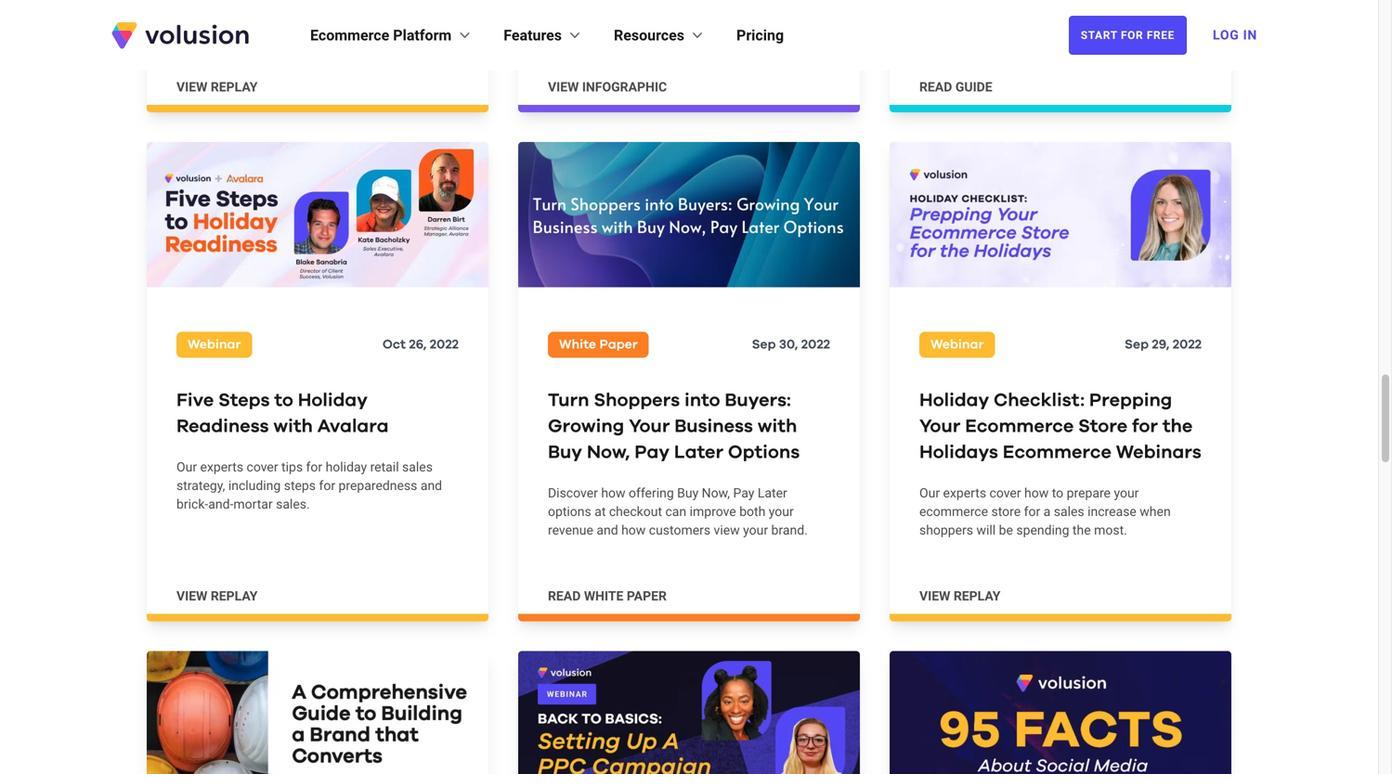 Task type: describe. For each thing, give the bounding box(es) containing it.
read guide button
[[919, 78, 992, 96]]

with inside "turn shoppers into buyers: growing your business with buy now, pay later options"
[[758, 417, 797, 436]]

and inside our experts cover tips for holiday retail sales strategy, including steps for preparedness and brick-and-mortar sales.
[[421, 478, 442, 493]]

log in link
[[1202, 15, 1268, 56]]

log in
[[1213, 27, 1257, 43]]

the inside holiday checklist: prepping your ecommerce store for the holidays ecommerce webinars
[[1162, 417, 1193, 436]]

paper
[[599, 338, 638, 351]]

steps
[[218, 391, 270, 410]]

spending
[[1016, 523, 1069, 538]]

2022 for holiday checklist: prepping your ecommerce store for the holidays ecommerce webinars
[[1173, 338, 1202, 351]]

view replay for five steps to holiday readiness with avalara
[[176, 589, 258, 604]]

view for the view replay 'button' corresponding to five steps to holiday readiness with avalara
[[176, 589, 207, 604]]

read guide
[[919, 79, 992, 95]]

pay inside "turn shoppers into buyers: growing your business with buy now, pay later options"
[[634, 443, 670, 462]]

in
[[1243, 27, 1257, 43]]

replay for five steps to holiday readiness with avalara
[[211, 589, 258, 604]]

buy inside discover how offering buy now, pay later options at checkout can improve both your revenue and how customers view your brand.
[[677, 486, 699, 501]]

buy inside "turn shoppers into buyers: growing your business with buy now, pay later options"
[[548, 443, 582, 462]]

experts for five steps to holiday readiness with avalara
[[200, 460, 243, 475]]

to inside five steps to holiday readiness with avalara
[[274, 391, 293, 410]]

back to the basics: setting up a ppc campaign image
[[518, 651, 860, 774]]

and-
[[208, 497, 233, 512]]

infographic
[[582, 79, 667, 95]]

when
[[1140, 504, 1171, 519]]

29,
[[1152, 338, 1169, 351]]

to inside "our experts cover how to prepare your ecommerce store for a sales increase when shoppers will be spending the most."
[[1052, 486, 1063, 501]]

how inside "our experts cover how to prepare your ecommerce store for a sales increase when shoppers will be spending the most."
[[1024, 486, 1049, 501]]

webinar for five
[[188, 338, 241, 351]]

view infographic
[[548, 79, 667, 95]]

start for free
[[1081, 29, 1175, 42]]

read for read guide
[[919, 79, 952, 95]]

holiday inside five steps to holiday readiness with avalara
[[298, 391, 368, 410]]

later inside discover how offering buy now, pay later options at checkout can improve both your revenue and how customers view your brand.
[[758, 486, 787, 501]]

prepare
[[1067, 486, 1111, 501]]

tips
[[281, 460, 303, 475]]

your inside "our experts cover how to prepare your ecommerce store for a sales increase when shoppers will be spending the most."
[[1114, 486, 1139, 501]]

shoppers
[[594, 391, 680, 410]]

our experts cover tips for holiday retail sales strategy, including steps for preparedness and brick-and-mortar sales.
[[176, 460, 442, 512]]

turn
[[548, 391, 589, 410]]

most.
[[1094, 523, 1127, 538]]

view for the view replay 'button' for holiday checklist: prepping your ecommerce store for the holidays ecommerce webinars
[[919, 589, 950, 604]]

ecommerce inside ecommerce platform dropdown button
[[310, 26, 389, 44]]

a comprehensive guide to building a brand that converts image
[[147, 651, 488, 774]]

sep 30, 2022
[[752, 338, 830, 351]]

2022 for five steps to holiday readiness with avalara
[[430, 338, 459, 351]]

2022 for turn shoppers into buyers: growing your business with buy now, pay later options
[[801, 338, 830, 351]]

features
[[504, 26, 562, 44]]

at
[[595, 504, 606, 519]]

white
[[559, 338, 596, 351]]

mortar
[[233, 497, 273, 512]]

five steps to holiday readiness with avalara image
[[147, 142, 488, 287]]

sales.
[[276, 497, 310, 512]]

your inside holiday checklist: prepping your ecommerce store for the holidays ecommerce webinars
[[919, 417, 961, 436]]

options
[[728, 443, 800, 462]]

start for free link
[[1069, 16, 1187, 55]]

and inside discover how offering buy now, pay later options at checkout can improve both your revenue and how customers view your brand.
[[597, 523, 618, 538]]

now, inside "turn shoppers into buyers: growing your business with buy now, pay later options"
[[587, 443, 630, 462]]

for inside "our experts cover how to prepare your ecommerce store for a sales increase when shoppers will be spending the most."
[[1024, 504, 1040, 519]]

ecommerce
[[919, 504, 988, 519]]

features button
[[504, 24, 584, 46]]

our for five steps to holiday readiness with avalara
[[176, 460, 197, 475]]

holiday
[[326, 460, 367, 475]]

view for view infographic button
[[548, 79, 579, 95]]

view
[[714, 523, 740, 538]]

95 facts about social media image
[[890, 651, 1231, 774]]

ecommerce platform
[[310, 26, 452, 44]]

prepping
[[1089, 391, 1172, 410]]

will
[[976, 523, 996, 538]]

pricing link
[[736, 24, 784, 46]]

store
[[991, 504, 1021, 519]]

sales inside our experts cover tips for holiday retail sales strategy, including steps for preparedness and brick-and-mortar sales.
[[402, 460, 433, 475]]

checkout
[[609, 504, 662, 519]]

white
[[584, 589, 623, 604]]

increase
[[1088, 504, 1136, 519]]

discover
[[548, 486, 598, 501]]

your inside "turn shoppers into buyers: growing your business with buy now, pay later options"
[[629, 417, 670, 436]]

oct
[[382, 338, 406, 351]]

growing
[[548, 417, 624, 436]]

2 vertical spatial your
[[743, 523, 768, 538]]

checklist:
[[994, 391, 1085, 410]]

for inside holiday checklist: prepping your ecommerce store for the holidays ecommerce webinars
[[1132, 417, 1158, 436]]

webinar for holiday
[[930, 338, 984, 351]]

white paper
[[559, 338, 638, 351]]

pricing
[[736, 26, 784, 44]]

30,
[[779, 338, 798, 351]]

oct 26, 2022
[[382, 338, 459, 351]]

start
[[1081, 29, 1117, 42]]

steps
[[284, 478, 316, 493]]

avalara
[[317, 417, 389, 436]]

sep 29, 2022
[[1125, 338, 1202, 351]]

a
[[1043, 504, 1051, 519]]

read guide link
[[890, 0, 1231, 112]]

the inside "our experts cover how to prepare your ecommerce store for a sales increase when shoppers will be spending the most."
[[1072, 523, 1091, 538]]

turn shoppers into buyers: growing your business with buy now, pay later options
[[548, 391, 800, 462]]

be
[[999, 523, 1013, 538]]

five steps to holiday readiness with avalara
[[176, 391, 389, 436]]



Task type: vqa. For each thing, say whether or not it's contained in the screenshot.


Task type: locate. For each thing, give the bounding box(es) containing it.
1 horizontal spatial cover
[[989, 486, 1021, 501]]

to left "prepare"
[[1052, 486, 1063, 501]]

1 horizontal spatial sales
[[1054, 504, 1084, 519]]

later inside "turn shoppers into buyers: growing your business with buy now, pay later options"
[[674, 443, 723, 462]]

0 vertical spatial and
[[421, 478, 442, 493]]

cover up "including"
[[247, 460, 278, 475]]

for
[[1121, 29, 1143, 42]]

buy up can
[[677, 486, 699, 501]]

preparedness
[[338, 478, 417, 493]]

our inside "our experts cover how to prepare your ecommerce store for a sales increase when shoppers will be spending the most."
[[919, 486, 940, 501]]

1 horizontal spatial now,
[[702, 486, 730, 501]]

0 horizontal spatial holiday
[[298, 391, 368, 410]]

platform
[[393, 26, 452, 44]]

how up at
[[601, 486, 625, 501]]

experts
[[200, 460, 243, 475], [943, 486, 986, 501]]

and
[[421, 478, 442, 493], [597, 523, 618, 538]]

customers
[[649, 523, 710, 538]]

resources button
[[614, 24, 707, 46]]

0 horizontal spatial with
[[273, 417, 313, 436]]

experts inside "our experts cover how to prepare your ecommerce store for a sales increase when shoppers will be spending the most."
[[943, 486, 986, 501]]

0 horizontal spatial cover
[[247, 460, 278, 475]]

read
[[919, 79, 952, 95], [548, 589, 581, 604]]

ecommerce platform button
[[310, 24, 474, 46]]

1 horizontal spatial pay
[[733, 486, 754, 501]]

view
[[176, 79, 207, 95], [548, 79, 579, 95], [176, 589, 207, 604], [919, 589, 950, 604]]

read white paper button
[[548, 587, 667, 606]]

2022 right '29,'
[[1173, 338, 1202, 351]]

your up "holidays"
[[919, 417, 961, 436]]

2022 right the 26,
[[430, 338, 459, 351]]

resources
[[614, 26, 684, 44]]

for left a
[[1024, 504, 1040, 519]]

for down holiday
[[319, 478, 335, 493]]

cover for ecommerce
[[989, 486, 1021, 501]]

0 vertical spatial now,
[[587, 443, 630, 462]]

sep for prepping
[[1125, 338, 1149, 351]]

1 your from the left
[[629, 417, 670, 436]]

1 with from the left
[[273, 417, 313, 436]]

sep for into
[[752, 338, 776, 351]]

1 holiday from the left
[[298, 391, 368, 410]]

1 webinar from the left
[[188, 338, 241, 351]]

1 horizontal spatial with
[[758, 417, 797, 436]]

experts inside our experts cover tips for holiday retail sales strategy, including steps for preparedness and brick-and-mortar sales.
[[200, 460, 243, 475]]

sep left '29,'
[[1125, 338, 1149, 351]]

webinars
[[1116, 443, 1201, 462]]

holiday inside holiday checklist: prepping your ecommerce store for the holidays ecommerce webinars
[[919, 391, 989, 410]]

cover inside "our experts cover how to prepare your ecommerce store for a sales increase when shoppers will be spending the most."
[[989, 486, 1021, 501]]

0 vertical spatial ecommerce
[[310, 26, 389, 44]]

0 horizontal spatial our
[[176, 460, 197, 475]]

0 vertical spatial experts
[[200, 460, 243, 475]]

0 horizontal spatial buy
[[548, 443, 582, 462]]

read left white
[[548, 589, 581, 604]]

0 horizontal spatial and
[[421, 478, 442, 493]]

1 vertical spatial experts
[[943, 486, 986, 501]]

1 vertical spatial and
[[597, 523, 618, 538]]

0 vertical spatial our
[[176, 460, 197, 475]]

0 horizontal spatial your
[[629, 417, 670, 436]]

now, up improve on the bottom of page
[[702, 486, 730, 501]]

2 your from the left
[[919, 417, 961, 436]]

1 vertical spatial later
[[758, 486, 787, 501]]

1 vertical spatial sales
[[1054, 504, 1084, 519]]

holiday up avalara
[[298, 391, 368, 410]]

1 vertical spatial read
[[548, 589, 581, 604]]

0 vertical spatial the
[[1162, 417, 1193, 436]]

1 horizontal spatial to
[[1052, 486, 1063, 501]]

later up both
[[758, 486, 787, 501]]

later down business
[[674, 443, 723, 462]]

0 vertical spatial buy
[[548, 443, 582, 462]]

into
[[684, 391, 720, 410]]

brand.
[[771, 523, 808, 538]]

1 horizontal spatial our
[[919, 486, 940, 501]]

1 vertical spatial to
[[1052, 486, 1063, 501]]

retail
[[370, 460, 399, 475]]

read white paper
[[548, 589, 667, 604]]

guide
[[955, 79, 992, 95]]

cover for readiness
[[247, 460, 278, 475]]

now,
[[587, 443, 630, 462], [702, 486, 730, 501]]

1 horizontal spatial the
[[1162, 417, 1193, 436]]

0 horizontal spatial experts
[[200, 460, 243, 475]]

the up webinars
[[1162, 417, 1193, 436]]

2 horizontal spatial 2022
[[1173, 338, 1202, 351]]

read inside button
[[919, 79, 952, 95]]

strategy,
[[176, 478, 225, 493]]

0 vertical spatial to
[[274, 391, 293, 410]]

for
[[1132, 417, 1158, 436], [306, 460, 322, 475], [319, 478, 335, 493], [1024, 504, 1040, 519]]

holidays
[[919, 443, 998, 462]]

offering
[[629, 486, 674, 501]]

1 vertical spatial your
[[769, 504, 794, 519]]

0 horizontal spatial webinar
[[188, 338, 241, 351]]

1 sep from the left
[[752, 338, 776, 351]]

with
[[273, 417, 313, 436], [758, 417, 797, 436]]

1 horizontal spatial later
[[758, 486, 787, 501]]

and right preparedness
[[421, 478, 442, 493]]

0 vertical spatial pay
[[634, 443, 670, 462]]

for up webinars
[[1132, 417, 1158, 436]]

0 horizontal spatial now,
[[587, 443, 630, 462]]

including
[[228, 478, 281, 493]]

holiday checklist: prepping your ecommerce store for the holidays ecommerce webinars
[[919, 391, 1201, 462]]

26,
[[409, 338, 427, 351]]

view replay for holiday checklist: prepping your ecommerce store for the holidays ecommerce webinars
[[919, 589, 1001, 604]]

1 horizontal spatial read
[[919, 79, 952, 95]]

sep left 30,
[[752, 338, 776, 351]]

your up the brand.
[[769, 504, 794, 519]]

experts up strategy,
[[200, 460, 243, 475]]

1 horizontal spatial and
[[597, 523, 618, 538]]

free
[[1147, 29, 1175, 42]]

0 vertical spatial read
[[919, 79, 952, 95]]

cover inside our experts cover tips for holiday retail sales strategy, including steps for preparedness and brick-and-mortar sales.
[[247, 460, 278, 475]]

your
[[1114, 486, 1139, 501], [769, 504, 794, 519], [743, 523, 768, 538]]

1 horizontal spatial buy
[[677, 486, 699, 501]]

five
[[176, 391, 214, 410]]

0 horizontal spatial pay
[[634, 443, 670, 462]]

replay for holiday checklist: prepping your ecommerce store for the holidays ecommerce webinars
[[954, 589, 1001, 604]]

1 horizontal spatial 2022
[[801, 338, 830, 351]]

0 horizontal spatial read
[[548, 589, 581, 604]]

cover
[[247, 460, 278, 475], [989, 486, 1021, 501]]

can
[[665, 504, 686, 519]]

view replay button for five steps to holiday readiness with avalara
[[176, 587, 258, 606]]

2 vertical spatial ecommerce
[[1003, 443, 1111, 462]]

1 horizontal spatial your
[[919, 417, 961, 436]]

buy
[[548, 443, 582, 462], [677, 486, 699, 501]]

view replay
[[176, 79, 258, 95], [176, 589, 258, 604], [919, 589, 1001, 604]]

options
[[548, 504, 591, 519]]

our for holiday checklist: prepping your ecommerce store for the holidays ecommerce webinars
[[919, 486, 940, 501]]

business
[[674, 417, 753, 436]]

with up options
[[758, 417, 797, 436]]

1 vertical spatial ecommerce
[[965, 417, 1074, 436]]

to right steps
[[274, 391, 293, 410]]

0 vertical spatial cover
[[247, 460, 278, 475]]

replay
[[211, 79, 258, 95], [211, 589, 258, 604], [954, 589, 1001, 604]]

3 2022 from the left
[[1173, 338, 1202, 351]]

ecommerce
[[310, 26, 389, 44], [965, 417, 1074, 436], [1003, 443, 1111, 462]]

our up strategy,
[[176, 460, 197, 475]]

2 sep from the left
[[1125, 338, 1149, 351]]

0 horizontal spatial to
[[274, 391, 293, 410]]

improve
[[690, 504, 736, 519]]

1 vertical spatial buy
[[677, 486, 699, 501]]

your down both
[[743, 523, 768, 538]]

0 vertical spatial your
[[1114, 486, 1139, 501]]

ecommerce down checklist: at the bottom
[[965, 417, 1074, 436]]

read inside "button"
[[548, 589, 581, 604]]

paper
[[627, 589, 667, 604]]

2 holiday from the left
[[919, 391, 989, 410]]

2022 right 30,
[[801, 338, 830, 351]]

view replay button for holiday checklist: prepping your ecommerce store for the holidays ecommerce webinars
[[919, 587, 1001, 606]]

how down checkout
[[621, 523, 646, 538]]

buy down the growing
[[548, 443, 582, 462]]

1 vertical spatial cover
[[989, 486, 1021, 501]]

1 vertical spatial now,
[[702, 486, 730, 501]]

1 horizontal spatial webinar
[[930, 338, 984, 351]]

brick-
[[176, 497, 208, 512]]

both
[[739, 504, 765, 519]]

how
[[601, 486, 625, 501], [1024, 486, 1049, 501], [621, 523, 646, 538]]

turn shoppers into buyers: growing your business with buy now, pay later options image
[[518, 142, 860, 287]]

1 horizontal spatial sep
[[1125, 338, 1149, 351]]

how up a
[[1024, 486, 1049, 501]]

sales
[[402, 460, 433, 475], [1054, 504, 1084, 519]]

our inside our experts cover tips for holiday retail sales strategy, including steps for preparedness and brick-and-mortar sales.
[[176, 460, 197, 475]]

your up increase
[[1114, 486, 1139, 501]]

2 2022 from the left
[[801, 338, 830, 351]]

buyers:
[[725, 391, 791, 410]]

2 webinar from the left
[[930, 338, 984, 351]]

now, inside discover how offering buy now, pay later options at checkout can improve both your revenue and how customers view your brand.
[[702, 486, 730, 501]]

discover how offering buy now, pay later options at checkout can improve both your revenue and how customers view your brand.
[[548, 486, 808, 538]]

view infographic button
[[548, 78, 667, 96]]

ecommerce left platform
[[310, 26, 389, 44]]

now, down the growing
[[587, 443, 630, 462]]

your down shoppers
[[629, 417, 670, 436]]

0 horizontal spatial sep
[[752, 338, 776, 351]]

shoppers
[[919, 523, 973, 538]]

revenue
[[548, 523, 593, 538]]

to
[[274, 391, 293, 410], [1052, 486, 1063, 501]]

sales inside "our experts cover how to prepare your ecommerce store for a sales increase when shoppers will be spending the most."
[[1054, 504, 1084, 519]]

holiday checklist: prepping your ecommerce store for the holidays ecommerce webinars image
[[890, 142, 1231, 287]]

0 horizontal spatial 2022
[[430, 338, 459, 351]]

1 vertical spatial our
[[919, 486, 940, 501]]

log
[[1213, 27, 1239, 43]]

pay inside discover how offering buy now, pay later options at checkout can improve both your revenue and how customers view your brand.
[[733, 486, 754, 501]]

the left most.
[[1072, 523, 1091, 538]]

pay up offering
[[634, 443, 670, 462]]

sales right retail
[[402, 460, 433, 475]]

and down at
[[597, 523, 618, 538]]

with inside five steps to holiday readiness with avalara
[[273, 417, 313, 436]]

for right tips
[[306, 460, 322, 475]]

read for read white paper
[[548, 589, 581, 604]]

our
[[176, 460, 197, 475], [919, 486, 940, 501]]

our up ecommerce
[[919, 486, 940, 501]]

our experts cover how to prepare your ecommerce store for a sales increase when shoppers will be spending the most.
[[919, 486, 1171, 538]]

pay up both
[[733, 486, 754, 501]]

with up tips
[[273, 417, 313, 436]]

experts up ecommerce
[[943, 486, 986, 501]]

later
[[674, 443, 723, 462], [758, 486, 787, 501]]

0 vertical spatial sales
[[402, 460, 433, 475]]

0 vertical spatial later
[[674, 443, 723, 462]]

read left guide on the top right of the page
[[919, 79, 952, 95]]

1 horizontal spatial experts
[[943, 486, 986, 501]]

1 vertical spatial the
[[1072, 523, 1091, 538]]

0 horizontal spatial sales
[[402, 460, 433, 475]]

store
[[1078, 417, 1127, 436]]

readiness
[[176, 417, 269, 436]]

webinar
[[188, 338, 241, 351], [930, 338, 984, 351]]

cover up store
[[989, 486, 1021, 501]]

holiday up "holidays"
[[919, 391, 989, 410]]

0 horizontal spatial the
[[1072, 523, 1091, 538]]

1 2022 from the left
[[430, 338, 459, 351]]

ecommerce up "prepare"
[[1003, 443, 1111, 462]]

2022
[[430, 338, 459, 351], [801, 338, 830, 351], [1173, 338, 1202, 351]]

2 with from the left
[[758, 417, 797, 436]]

1 vertical spatial pay
[[733, 486, 754, 501]]

0 horizontal spatial later
[[674, 443, 723, 462]]

view replay link
[[147, 0, 488, 112]]

sales right a
[[1054, 504, 1084, 519]]

view infographic link
[[518, 0, 860, 112]]

experts for holiday checklist: prepping your ecommerce store for the holidays ecommerce webinars
[[943, 486, 986, 501]]

1 horizontal spatial holiday
[[919, 391, 989, 410]]

view inside button
[[548, 79, 579, 95]]



